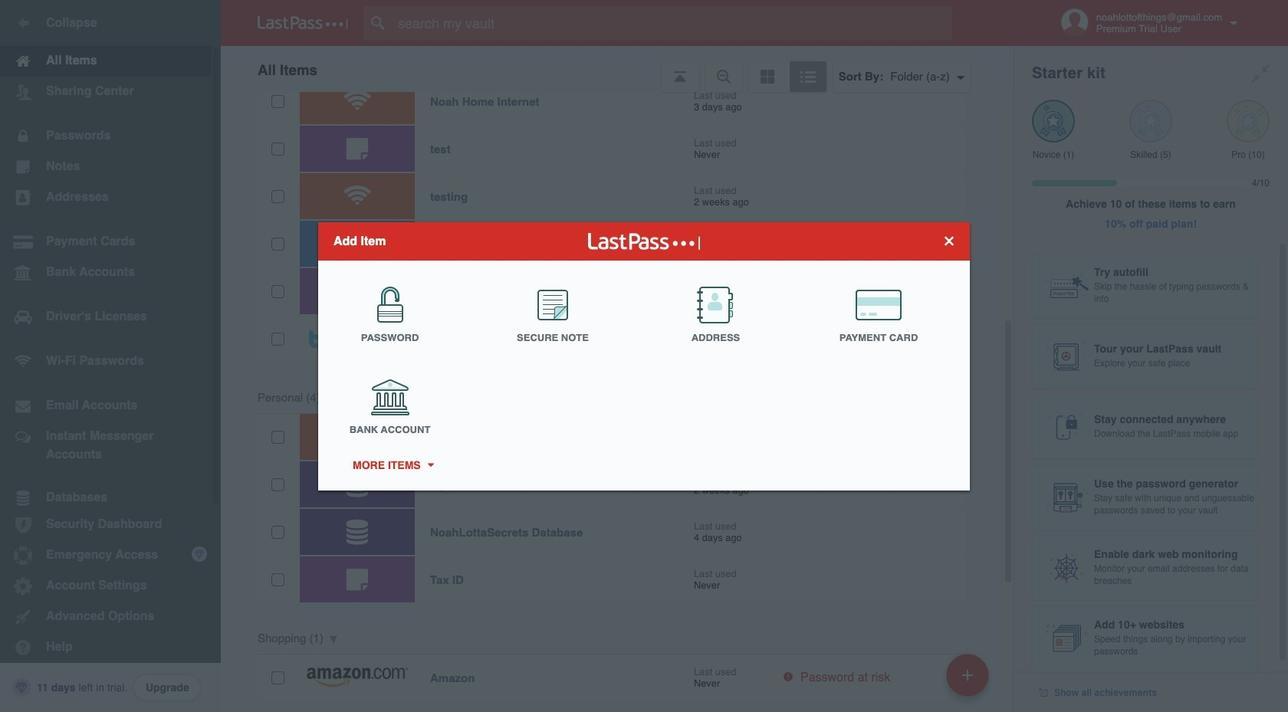 Task type: locate. For each thing, give the bounding box(es) containing it.
search my vault text field
[[364, 6, 976, 40]]

vault options navigation
[[221, 46, 1014, 92]]

dialog
[[318, 222, 970, 490]]

new item navigation
[[941, 650, 999, 713]]



Task type: vqa. For each thing, say whether or not it's contained in the screenshot.
the 'New item' ICON
yes



Task type: describe. For each thing, give the bounding box(es) containing it.
Search search field
[[364, 6, 976, 40]]

caret right image
[[425, 463, 436, 467]]

new item image
[[963, 670, 973, 681]]

lastpass image
[[258, 16, 348, 30]]

main navigation navigation
[[0, 0, 221, 713]]



